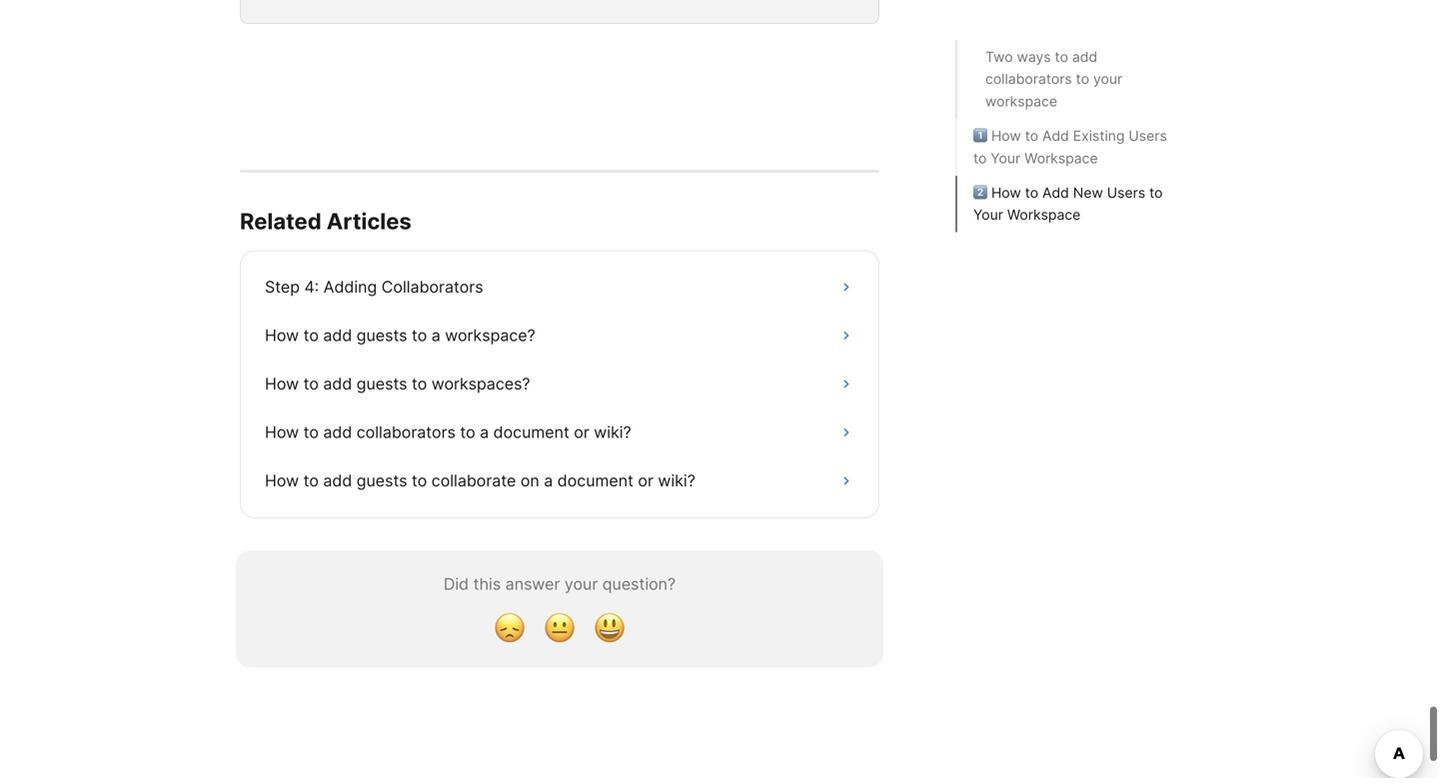 Task type: locate. For each thing, give the bounding box(es) containing it.
guests
[[357, 326, 407, 345], [357, 374, 407, 394], [357, 471, 407, 491]]

collaborators down 'ways'
[[985, 71, 1072, 88]]

how for how to add guests to a workspace?
[[265, 326, 299, 345]]

to
[[1055, 48, 1068, 65], [1076, 71, 1089, 88], [1025, 128, 1038, 145], [973, 150, 987, 167], [1025, 184, 1038, 201], [1149, 184, 1163, 201], [303, 326, 319, 345], [412, 326, 427, 345], [303, 374, 319, 394], [412, 374, 427, 394], [303, 423, 319, 442], [460, 423, 475, 442], [303, 471, 319, 491], [412, 471, 427, 491]]

2 guests from the top
[[357, 374, 407, 394]]

4:
[[304, 277, 319, 297]]

new
[[1073, 184, 1103, 201]]

0 vertical spatial collaborators
[[985, 71, 1072, 88]]

2 add from the top
[[1042, 184, 1069, 201]]

collaborators inside how to add collaborators to a document or wiki? link
[[357, 423, 456, 442]]

1️⃣
[[973, 128, 987, 145]]

how to add collaborators to a document or wiki? link
[[253, 409, 867, 457]]

0 horizontal spatial wiki?
[[594, 423, 631, 442]]

how inside how to add guests to a workspace? link
[[265, 326, 299, 345]]

your
[[1093, 71, 1123, 88], [565, 575, 598, 594]]

1 vertical spatial guests
[[357, 374, 407, 394]]

0 vertical spatial your
[[1093, 71, 1123, 88]]

a down workspaces?
[[480, 423, 489, 442]]

guests for workspaces?
[[357, 374, 407, 394]]

0 vertical spatial your
[[991, 150, 1021, 167]]

1 vertical spatial your
[[973, 207, 1003, 224]]

0 vertical spatial add
[[1042, 128, 1069, 145]]

a
[[432, 326, 441, 345], [480, 423, 489, 442], [544, 471, 553, 491]]

or
[[574, 423, 589, 442], [638, 471, 654, 491]]

add inside 2️⃣ how to add new users to your workspace
[[1042, 184, 1069, 201]]

a for document
[[480, 423, 489, 442]]

add inside 1️⃣ how to add existing users to your workspace
[[1042, 128, 1069, 145]]

workspace
[[1025, 150, 1098, 167], [1007, 207, 1081, 224]]

did
[[444, 575, 469, 594]]

step 4: adding collaborators link
[[253, 263, 867, 312]]

your for 2️⃣
[[973, 207, 1003, 224]]

existing
[[1073, 128, 1125, 145]]

guests for a
[[357, 326, 407, 345]]

how inside how to add guests to collaborate on a document or wiki? link
[[265, 471, 299, 491]]

1 vertical spatial users
[[1107, 184, 1146, 201]]

0 vertical spatial a
[[432, 326, 441, 345]]

2️⃣ how to add new users to your workspace
[[973, 184, 1163, 224]]

workspace inside 1️⃣ how to add existing users to your workspace
[[1025, 150, 1098, 167]]

add
[[1042, 128, 1069, 145], [1042, 184, 1069, 201]]

😞
[[494, 609, 526, 648]]

2️⃣
[[973, 184, 987, 201]]

guests down step 4: adding collaborators
[[357, 326, 407, 345]]

collaborators inside two ways to add collaborators to your workspace
[[985, 71, 1072, 88]]

guests down the how to add guests to a workspace?
[[357, 374, 407, 394]]

2 horizontal spatial a
[[544, 471, 553, 491]]

your
[[991, 150, 1021, 167], [973, 207, 1003, 224]]

how to add guests to workspaces?
[[265, 374, 530, 394]]

this
[[473, 575, 501, 594]]

add inside two ways to add collaborators to your workspace
[[1072, 48, 1098, 65]]

workspace up new on the right of the page
[[1025, 150, 1098, 167]]

users right new on the right of the page
[[1107, 184, 1146, 201]]

add left existing
[[1042, 128, 1069, 145]]

workspace inside 2️⃣ how to add new users to your workspace
[[1007, 207, 1081, 224]]

1 horizontal spatial your
[[1093, 71, 1123, 88]]

workspace?
[[445, 326, 535, 345]]

0 horizontal spatial a
[[432, 326, 441, 345]]

collaborators
[[985, 71, 1072, 88], [357, 423, 456, 442]]

add for how to add collaborators to a document or wiki?
[[323, 423, 352, 442]]

document
[[493, 423, 569, 442], [557, 471, 634, 491]]

0 vertical spatial document
[[493, 423, 569, 442]]

0 vertical spatial workspace
[[1025, 150, 1098, 167]]

0 horizontal spatial collaborators
[[357, 423, 456, 442]]

document up on
[[493, 423, 569, 442]]

your for 1️⃣
[[991, 150, 1021, 167]]

0 vertical spatial or
[[574, 423, 589, 442]]

wiki?
[[594, 423, 631, 442], [658, 471, 695, 491]]

on
[[521, 471, 539, 491]]

add left new on the right of the page
[[1042, 184, 1069, 201]]

related articles
[[240, 208, 412, 235]]

a down collaborators
[[432, 326, 441, 345]]

1 guests from the top
[[357, 326, 407, 345]]

how
[[991, 128, 1021, 145], [991, 184, 1021, 201], [265, 326, 299, 345], [265, 374, 299, 394], [265, 423, 299, 442], [265, 471, 299, 491]]

articles
[[327, 208, 412, 235]]

3 guests from the top
[[357, 471, 407, 491]]

users inside 1️⃣ how to add existing users to your workspace
[[1129, 128, 1167, 145]]

guests for collaborate
[[357, 471, 407, 491]]

your down 2️⃣
[[973, 207, 1003, 224]]

1 vertical spatial add
[[1042, 184, 1069, 201]]

your down workspace
[[991, 150, 1021, 167]]

users inside 2️⃣ how to add new users to your workspace
[[1107, 184, 1146, 201]]

1 vertical spatial your
[[565, 575, 598, 594]]

document down how to add collaborators to a document or wiki? link
[[557, 471, 634, 491]]

workspace
[[985, 93, 1057, 110]]

2 vertical spatial guests
[[357, 471, 407, 491]]

add for how to add guests to collaborate on a document or wiki?
[[323, 471, 352, 491]]

1 horizontal spatial a
[[480, 423, 489, 442]]

1 vertical spatial collaborators
[[357, 423, 456, 442]]

0 vertical spatial users
[[1129, 128, 1167, 145]]

your inside 2️⃣ how to add new users to your workspace
[[973, 207, 1003, 224]]

step 4: adding collaborators
[[265, 277, 483, 297]]

or down how to add guests to workspaces? link
[[574, 423, 589, 442]]

1 vertical spatial wiki?
[[658, 471, 695, 491]]

1 vertical spatial or
[[638, 471, 654, 491]]

your inside 1️⃣ how to add existing users to your workspace
[[991, 150, 1021, 167]]

add for how to add guests to a workspace?
[[323, 326, 352, 345]]

how inside how to add guests to workspaces? link
[[265, 374, 299, 394]]

guests down how to add collaborators to a document or wiki?
[[357, 471, 407, 491]]

your right answer
[[565, 575, 598, 594]]

two ways to add collaborators to your workspace
[[985, 48, 1123, 110]]

how inside 1️⃣ how to add existing users to your workspace
[[991, 128, 1021, 145]]

0 horizontal spatial or
[[574, 423, 589, 442]]

a right on
[[544, 471, 553, 491]]

workspace down new on the right of the page
[[1007, 207, 1081, 224]]

😃 button
[[585, 601, 635, 656]]

adding
[[323, 277, 377, 297]]

your up existing
[[1093, 71, 1123, 88]]

1 add from the top
[[1042, 128, 1069, 145]]

how inside how to add collaborators to a document or wiki? link
[[265, 423, 299, 442]]

add
[[1072, 48, 1098, 65], [323, 326, 352, 345], [323, 374, 352, 394], [323, 423, 352, 442], [323, 471, 352, 491]]

0 vertical spatial guests
[[357, 326, 407, 345]]

0 vertical spatial wiki?
[[594, 423, 631, 442]]

1 horizontal spatial collaborators
[[985, 71, 1072, 88]]

users right existing
[[1129, 128, 1167, 145]]

how to add guests to a workspace? link
[[253, 312, 867, 360]]

1 vertical spatial a
[[480, 423, 489, 442]]

how to add guests to workspaces? link
[[253, 360, 867, 409]]

1 vertical spatial workspace
[[1007, 207, 1081, 224]]

users
[[1129, 128, 1167, 145], [1107, 184, 1146, 201]]

collaborators down how to add guests to workspaces?
[[357, 423, 456, 442]]

or down how to add collaborators to a document or wiki? link
[[638, 471, 654, 491]]

two
[[985, 48, 1013, 65]]



Task type: vqa. For each thing, say whether or not it's contained in the screenshot.
the bottommost collaborators
yes



Task type: describe. For each thing, give the bounding box(es) containing it.
😐
[[544, 609, 576, 648]]

how to add guests to collaborate on a document or wiki? link
[[253, 457, 867, 506]]

how for how to add guests to workspaces?
[[265, 374, 299, 394]]

related
[[240, 208, 322, 235]]

how for how to add guests to collaborate on a document or wiki?
[[265, 471, 299, 491]]

question?
[[602, 575, 676, 594]]

users for new
[[1107, 184, 1146, 201]]

how inside 2️⃣ how to add new users to your workspace
[[991, 184, 1021, 201]]

😃
[[594, 609, 626, 648]]

how to add collaborators to a document or wiki?
[[265, 423, 631, 442]]

how to add guests to collaborate on a document or wiki?
[[265, 471, 695, 491]]

workspace for new
[[1007, 207, 1081, 224]]

a for workspace?
[[432, 326, 441, 345]]

collaborate
[[432, 471, 516, 491]]

add for how to add guests to workspaces?
[[323, 374, 352, 394]]

answer
[[505, 575, 560, 594]]

step
[[265, 277, 300, 297]]

😐 button
[[535, 601, 585, 656]]

add for new
[[1042, 184, 1069, 201]]

ways
[[1017, 48, 1051, 65]]

users for existing
[[1129, 128, 1167, 145]]

1 horizontal spatial or
[[638, 471, 654, 491]]

2 vertical spatial a
[[544, 471, 553, 491]]

0 horizontal spatial your
[[565, 575, 598, 594]]

add for existing
[[1042, 128, 1069, 145]]

1 horizontal spatial wiki?
[[658, 471, 695, 491]]

how to add guests to a workspace?
[[265, 326, 535, 345]]

workspace for existing
[[1025, 150, 1098, 167]]

1️⃣ how to add existing users to your workspace link
[[973, 125, 1183, 170]]

😞 button
[[485, 601, 535, 656]]

1 vertical spatial document
[[557, 471, 634, 491]]

1️⃣ how to add existing users to your workspace
[[973, 128, 1167, 167]]

your inside two ways to add collaborators to your workspace
[[1093, 71, 1123, 88]]

collaborators
[[382, 277, 483, 297]]

2️⃣ how to add new users to your workspace link
[[973, 182, 1183, 227]]

how for how to add collaborators to a document or wiki?
[[265, 423, 299, 442]]

two ways to add collaborators to your workspace link
[[985, 46, 1171, 113]]

workspaces?
[[432, 374, 530, 394]]

did this answer your question?
[[444, 575, 676, 594]]



